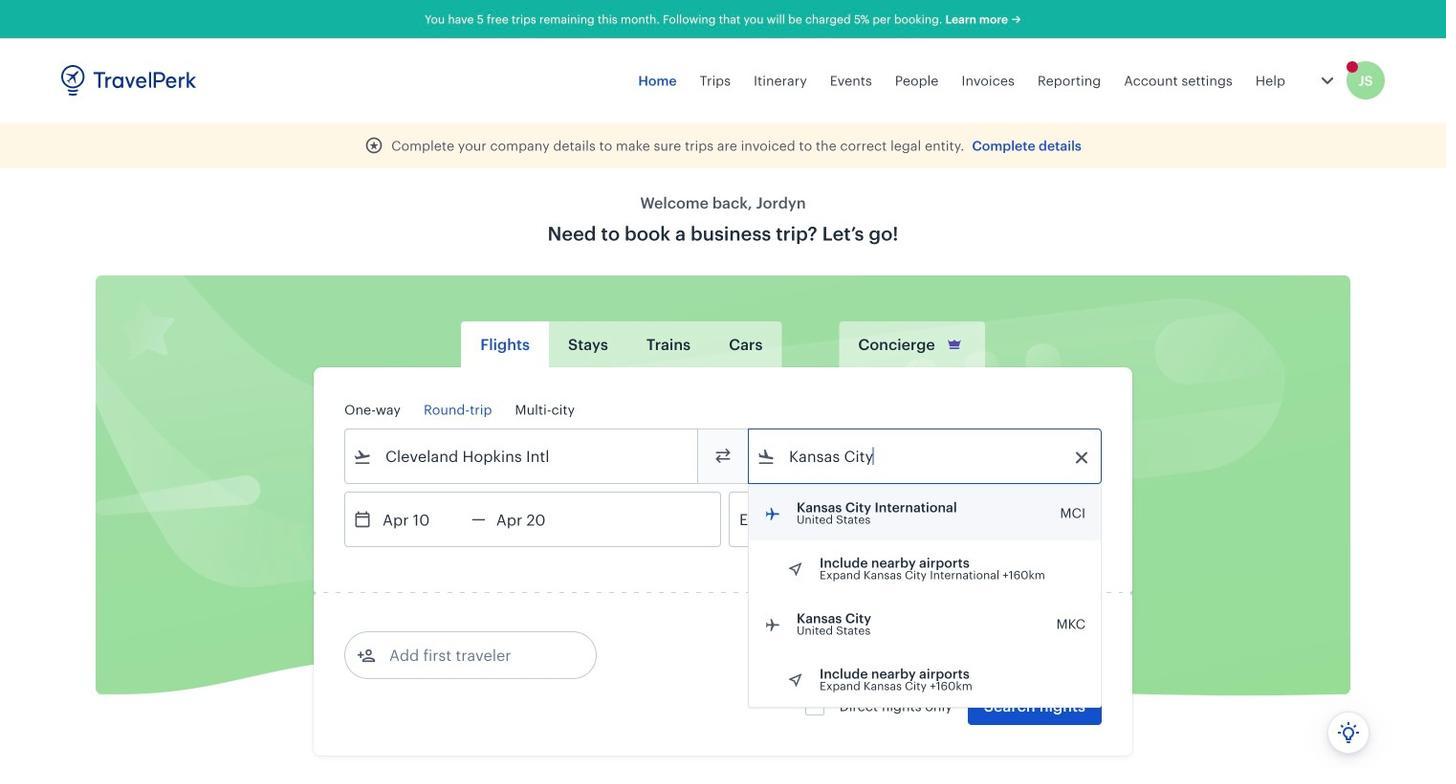 Task type: vqa. For each thing, say whether or not it's contained in the screenshot.
ADD FIRST TRAVELER search field
yes



Task type: describe. For each thing, give the bounding box(es) containing it.
Add first traveler search field
[[376, 640, 575, 671]]

Depart text field
[[372, 493, 472, 546]]

From search field
[[372, 441, 672, 472]]

To search field
[[776, 441, 1076, 472]]

Return text field
[[486, 493, 585, 546]]



